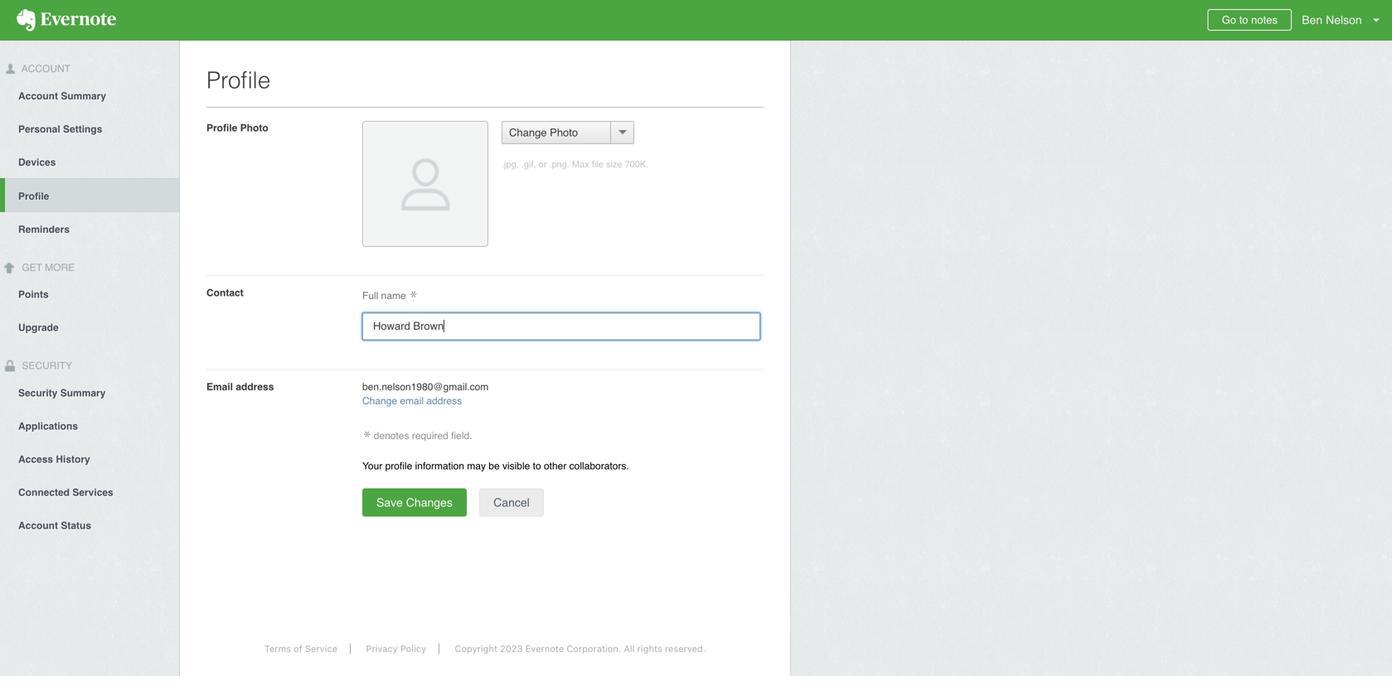 Task type: vqa. For each thing, say whether or not it's contained in the screenshot.
Change
yes



Task type: describe. For each thing, give the bounding box(es) containing it.
field.
[[451, 430, 472, 442]]

go to notes
[[1222, 14, 1278, 26]]

email address
[[207, 381, 274, 393]]

account summary
[[18, 90, 106, 102]]

terms
[[264, 644, 291, 655]]

.jpg,
[[502, 159, 519, 170]]

your
[[362, 461, 383, 472]]

account for account
[[19, 63, 71, 75]]

email
[[207, 381, 233, 393]]

or
[[539, 159, 547, 170]]

1 vertical spatial to
[[533, 461, 541, 472]]

evernote image
[[0, 9, 133, 32]]

contact
[[207, 287, 244, 299]]

collaborators.
[[570, 461, 629, 472]]

rights
[[637, 644, 662, 655]]

go to notes link
[[1208, 9, 1292, 31]]

ben.nelson1980@gmail.com change email address
[[362, 381, 489, 407]]

visible
[[503, 461, 530, 472]]

go
[[1222, 14, 1237, 26]]

get more
[[19, 262, 75, 274]]

other
[[544, 461, 567, 472]]

full
[[362, 290, 378, 302]]

address inside ben.nelson1980@gmail.com change email address
[[427, 395, 462, 407]]

privacy policy link
[[354, 644, 440, 655]]

security summary
[[18, 388, 106, 399]]

700k.
[[625, 159, 649, 170]]

access
[[18, 454, 53, 466]]

may
[[467, 461, 486, 472]]

more
[[45, 262, 75, 274]]

security for security summary
[[18, 388, 58, 399]]

points link
[[0, 278, 179, 311]]

evernote
[[526, 644, 564, 655]]

security for security
[[19, 360, 72, 372]]

notes
[[1252, 14, 1278, 26]]

reserved.
[[665, 644, 706, 655]]

copyright 2023 evernote corporation. all rights reserved.
[[455, 644, 706, 655]]

profile for profile photo
[[207, 122, 237, 134]]

devices link
[[0, 145, 179, 178]]

summary for account summary
[[61, 90, 106, 102]]

account summary link
[[0, 79, 179, 112]]

security summary link
[[0, 376, 179, 409]]

applications
[[18, 421, 78, 432]]

access history link
[[0, 442, 179, 476]]

denotes required field.
[[371, 430, 472, 442]]

all
[[624, 644, 635, 655]]

privacy policy
[[366, 644, 426, 655]]

status
[[61, 520, 91, 532]]

account status link
[[0, 509, 179, 542]]

required
[[412, 430, 449, 442]]

account for account summary
[[18, 90, 58, 102]]

file
[[592, 159, 604, 170]]

to inside 'link'
[[1240, 14, 1249, 26]]

Full name text field
[[362, 313, 761, 340]]

history
[[56, 454, 90, 466]]

profile
[[385, 461, 412, 472]]

0 vertical spatial profile
[[207, 67, 271, 94]]

change email address link
[[362, 395, 462, 407]]

services
[[72, 487, 113, 499]]



Task type: locate. For each thing, give the bounding box(es) containing it.
0 vertical spatial to
[[1240, 14, 1249, 26]]

1 horizontal spatial change
[[509, 126, 547, 139]]

1 vertical spatial security
[[18, 388, 58, 399]]

full name
[[362, 290, 409, 302]]

change photo
[[509, 126, 578, 139]]

corporation.
[[567, 644, 621, 655]]

0 vertical spatial summary
[[61, 90, 106, 102]]

service
[[305, 644, 338, 655]]

address down "ben.nelson1980@gmail.com"
[[427, 395, 462, 407]]

copyright
[[455, 644, 498, 655]]

ben nelson link
[[1298, 0, 1393, 41]]

photo for change photo
[[550, 126, 578, 139]]

account status
[[18, 520, 91, 532]]

0 vertical spatial security
[[19, 360, 72, 372]]

0 horizontal spatial photo
[[240, 122, 268, 134]]

2 vertical spatial profile
[[18, 191, 49, 202]]

1 vertical spatial address
[[427, 395, 462, 407]]

0 horizontal spatial to
[[533, 461, 541, 472]]

profile link
[[5, 178, 179, 212]]

personal settings link
[[0, 112, 179, 145]]

applications link
[[0, 409, 179, 442]]

security up applications
[[18, 388, 58, 399]]

1 vertical spatial account
[[18, 90, 58, 102]]

personal settings
[[18, 123, 102, 135]]

ben.nelson1980@gmail.com
[[362, 381, 489, 393]]

denotes
[[374, 430, 409, 442]]

email
[[400, 395, 424, 407]]

change inside ben.nelson1980@gmail.com change email address
[[362, 395, 397, 407]]

upgrade
[[18, 322, 59, 334]]

address right email
[[236, 381, 274, 393]]

change
[[509, 126, 547, 139], [362, 395, 397, 407]]

2023
[[500, 644, 523, 655]]

of
[[294, 644, 303, 655]]

1 vertical spatial summary
[[60, 388, 106, 399]]

summary for security summary
[[60, 388, 106, 399]]

None submit
[[362, 489, 467, 517], [480, 489, 544, 517], [362, 489, 467, 517], [480, 489, 544, 517]]

summary up personal settings link
[[61, 90, 106, 102]]

1 vertical spatial change
[[362, 395, 397, 407]]

change up .gif,
[[509, 126, 547, 139]]

0 vertical spatial address
[[236, 381, 274, 393]]

security up "security summary"
[[19, 360, 72, 372]]

2 vertical spatial account
[[18, 520, 58, 532]]

account
[[19, 63, 71, 75], [18, 90, 58, 102], [18, 520, 58, 532]]

1 horizontal spatial to
[[1240, 14, 1249, 26]]

be
[[489, 461, 500, 472]]

profile
[[207, 67, 271, 94], [207, 122, 237, 134], [18, 191, 49, 202]]

1 horizontal spatial photo
[[550, 126, 578, 139]]

get
[[22, 262, 42, 274]]

name
[[381, 290, 406, 302]]

change left email
[[362, 395, 397, 407]]

connected services link
[[0, 476, 179, 509]]

.gif,
[[522, 159, 536, 170]]

address
[[236, 381, 274, 393], [427, 395, 462, 407]]

1 vertical spatial profile
[[207, 122, 237, 134]]

terms of service
[[264, 644, 338, 655]]

1 horizontal spatial address
[[427, 395, 462, 407]]

0 horizontal spatial address
[[236, 381, 274, 393]]

security inside security summary link
[[18, 388, 58, 399]]

personal
[[18, 123, 60, 135]]

photo for profile photo
[[240, 122, 268, 134]]

ben
[[1302, 13, 1323, 27]]

0 vertical spatial change
[[509, 126, 547, 139]]

to right go
[[1240, 14, 1249, 26]]

to
[[1240, 14, 1249, 26], [533, 461, 541, 472]]

summary
[[61, 90, 106, 102], [60, 388, 106, 399]]

to left other
[[533, 461, 541, 472]]

nelson
[[1326, 13, 1362, 27]]

ben nelson
[[1302, 13, 1362, 27]]

your profile information may be visible to other collaborators.
[[362, 461, 629, 472]]

access history
[[18, 454, 90, 466]]

account for account status
[[18, 520, 58, 532]]

settings
[[63, 123, 102, 135]]

devices
[[18, 157, 56, 168]]

connected
[[18, 487, 70, 499]]

size
[[606, 159, 622, 170]]

account down the connected
[[18, 520, 58, 532]]

policy
[[400, 644, 426, 655]]

information
[[415, 461, 464, 472]]

upgrade link
[[0, 311, 179, 344]]

profile photo
[[207, 122, 268, 134]]

privacy
[[366, 644, 398, 655]]

evernote link
[[0, 0, 133, 41]]

account up personal
[[18, 90, 58, 102]]

reminders link
[[0, 212, 179, 245]]

0 horizontal spatial change
[[362, 395, 397, 407]]

photo
[[240, 122, 268, 134], [550, 126, 578, 139]]

0 vertical spatial account
[[19, 63, 71, 75]]

account up the account summary
[[19, 63, 71, 75]]

.png.
[[549, 159, 570, 170]]

security
[[19, 360, 72, 372], [18, 388, 58, 399]]

profile for profile link
[[18, 191, 49, 202]]

connected services
[[18, 487, 113, 499]]

terms of service link
[[252, 644, 351, 655]]

reminders
[[18, 224, 70, 235]]

max
[[572, 159, 589, 170]]

points
[[18, 289, 49, 301]]

summary up applications link
[[60, 388, 106, 399]]

.jpg, .gif, or .png. max file size 700k.
[[502, 159, 649, 170]]



